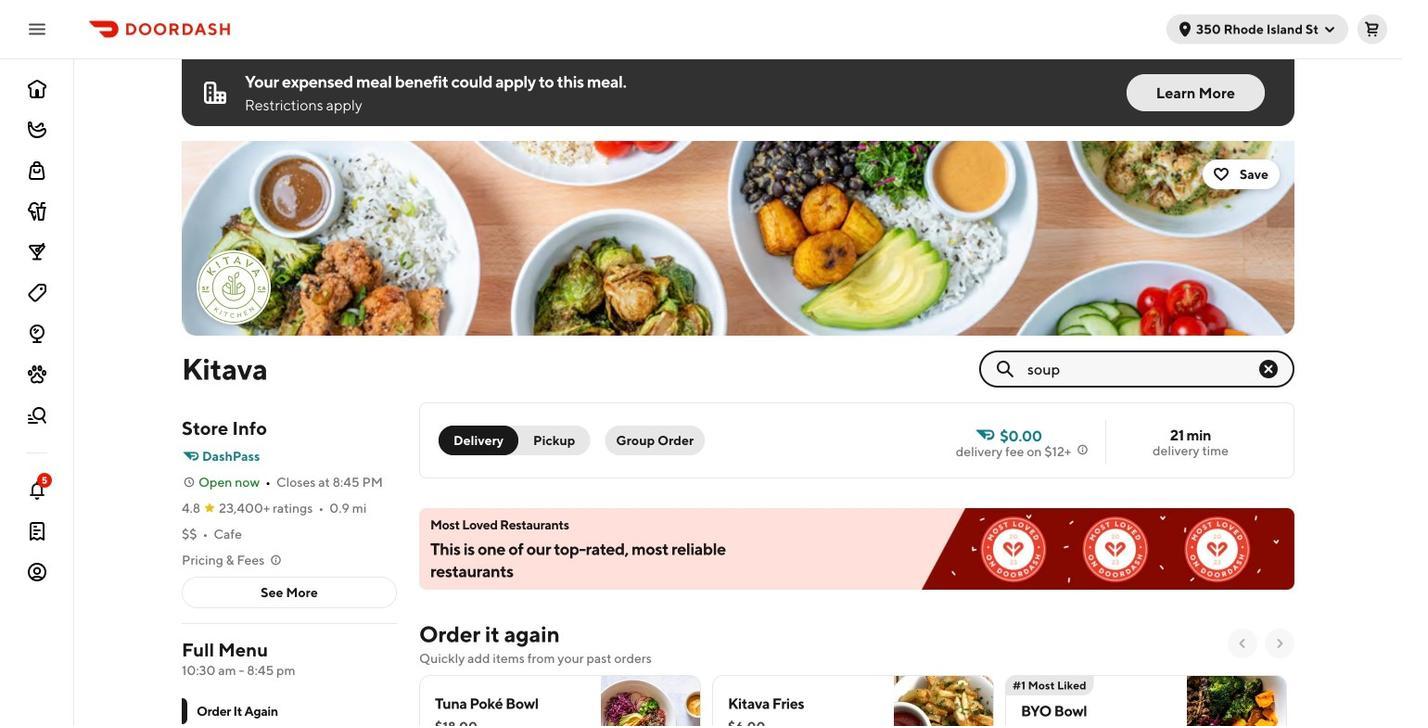 Task type: locate. For each thing, give the bounding box(es) containing it.
0 items, open order cart image
[[1365, 22, 1380, 37]]

None radio
[[507, 426, 590, 455]]

heading
[[419, 619, 560, 649]]

kitava image
[[182, 141, 1295, 336], [198, 252, 269, 323]]

None radio
[[439, 426, 518, 455]]

order methods option group
[[439, 426, 590, 455]]

Item Search search field
[[1028, 359, 1258, 379]]

open menu image
[[26, 18, 48, 40]]



Task type: describe. For each thing, give the bounding box(es) containing it.
next button of carousel image
[[1272, 636, 1287, 651]]

previous button of carousel image
[[1235, 636, 1250, 651]]



Task type: vqa. For each thing, say whether or not it's contained in the screenshot.
Order Methods option group at the left bottom of the page
yes



